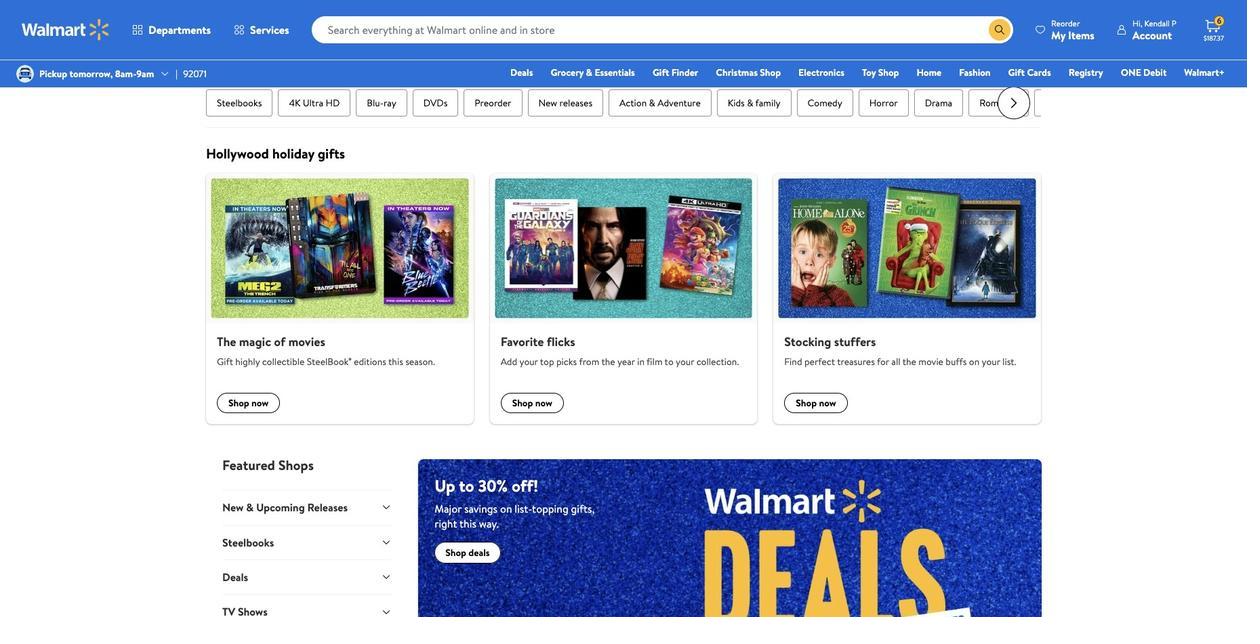 Task type: vqa. For each thing, say whether or not it's contained in the screenshot.
Steelbooks "dropdown button"
yes



Task type: locate. For each thing, give the bounding box(es) containing it.
& for essentials
[[586, 66, 592, 79]]

highly
[[235, 355, 260, 369]]

home
[[917, 66, 941, 79]]

1 horizontal spatial the
[[903, 355, 916, 369]]

4k ultra hd link
[[278, 89, 351, 117]]

kids & family
[[728, 96, 780, 110]]

now for movies
[[252, 397, 269, 410]]

your left list.
[[982, 355, 1000, 369]]

1 vertical spatial this
[[460, 517, 476, 532]]

1 horizontal spatial to
[[665, 355, 673, 369]]

2 shop now from the left
[[512, 397, 552, 410]]

0 horizontal spatial gift
[[217, 355, 233, 369]]

this left season.
[[388, 355, 403, 369]]

season.
[[405, 355, 435, 369]]

the for stuffers
[[903, 355, 916, 369]]

right
[[435, 517, 457, 532]]

shop now inside the magic of movies list item
[[228, 397, 269, 410]]

1 vertical spatial new
[[222, 500, 244, 515]]

collectible
[[262, 355, 305, 369]]

0 vertical spatial new
[[538, 96, 557, 110]]

0 horizontal spatial this
[[388, 355, 403, 369]]

shop inside the magic of movies list item
[[228, 397, 249, 410]]

the magic of movies list item
[[198, 173, 482, 424]]

gift down the
[[217, 355, 233, 369]]

magic
[[239, 333, 271, 350]]

0 horizontal spatial the
[[601, 355, 615, 369]]

stocking
[[784, 333, 831, 350]]

finder
[[671, 66, 698, 79]]

fashion link
[[953, 65, 997, 80]]

releases
[[307, 500, 348, 515]]

list containing the magic of movies
[[198, 173, 1049, 424]]

1 vertical spatial steelbooks
[[222, 535, 274, 550]]

featured shops
[[222, 456, 314, 475]]

debit
[[1143, 66, 1167, 79]]

tomorrow,
[[70, 67, 113, 81]]

new releases
[[538, 96, 592, 110]]

list
[[198, 173, 1049, 424]]

on inside "up to 30% off! major savings on list-topping gifts, right this way."
[[500, 502, 512, 517]]

the for flicks
[[601, 355, 615, 369]]

shop down add
[[512, 397, 533, 410]]

for
[[877, 355, 889, 369]]

this inside "up to 30% off! major savings on list-topping gifts, right this way."
[[460, 517, 476, 532]]

1 the from the left
[[601, 355, 615, 369]]

to
[[665, 355, 673, 369], [459, 475, 474, 498]]

ray
[[384, 96, 396, 110]]

2 now from the left
[[535, 397, 552, 410]]

1 horizontal spatial new
[[538, 96, 557, 110]]

action
[[620, 96, 647, 110]]

2 your from the left
[[676, 355, 694, 369]]

1 vertical spatial on
[[500, 502, 512, 517]]

shop up the "family"
[[760, 66, 781, 79]]

4k ultra hd
[[289, 96, 340, 110]]

4k
[[289, 96, 300, 110]]

shop left deals
[[445, 546, 466, 560]]

grocery & essentials link
[[545, 65, 641, 80]]

search icon image
[[994, 24, 1005, 35]]

items
[[1068, 27, 1094, 42]]

shop now down highly
[[228, 397, 269, 410]]

your left top
[[519, 355, 538, 369]]

steelbooks inside dropdown button
[[222, 535, 274, 550]]

new for new releases
[[538, 96, 557, 110]]

3 your from the left
[[982, 355, 1000, 369]]

new down featured on the bottom of page
[[222, 500, 244, 515]]

0 vertical spatial deals
[[510, 66, 533, 79]]

6
[[1217, 15, 1221, 27]]

& for upcoming
[[246, 500, 254, 515]]

30%
[[478, 475, 508, 498]]

0 vertical spatial this
[[388, 355, 403, 369]]

deals
[[510, 66, 533, 79], [222, 570, 248, 585]]

list-
[[515, 502, 532, 517]]

deals button
[[222, 560, 392, 595]]

shop now inside favorite flicks "list item"
[[512, 397, 552, 410]]

grocery
[[551, 66, 584, 79]]

hollywood holiday gifts
[[206, 144, 345, 163]]

3 now from the left
[[819, 397, 836, 410]]

this left 'way.'
[[460, 517, 476, 532]]

shop inside favorite flicks "list item"
[[512, 397, 533, 410]]

1 horizontal spatial now
[[535, 397, 552, 410]]

shop down highly
[[228, 397, 249, 410]]

& for adventure
[[649, 96, 655, 110]]

home link
[[910, 65, 948, 80]]

on right buffs
[[969, 355, 979, 369]]

1 horizontal spatial this
[[460, 517, 476, 532]]

0 horizontal spatial new
[[222, 500, 244, 515]]

now down highly
[[252, 397, 269, 410]]

& left the upcoming
[[246, 500, 254, 515]]

shop now inside 'stocking stuffers' list item
[[796, 397, 836, 410]]

2 horizontal spatial gift
[[1008, 66, 1025, 79]]

the right all
[[903, 355, 916, 369]]

blu-ray link
[[356, 89, 407, 117]]

& right kids
[[747, 96, 753, 110]]

essentials
[[595, 66, 635, 79]]

list.
[[1002, 355, 1016, 369]]

departments
[[148, 22, 211, 37]]

1 shop now from the left
[[228, 397, 269, 410]]

new inside new releases link
[[538, 96, 557, 110]]

christmas shop
[[716, 66, 781, 79]]

now down the perfect
[[819, 397, 836, 410]]

9am
[[136, 67, 154, 81]]

1 horizontal spatial on
[[969, 355, 979, 369]]

walmart image
[[22, 19, 110, 41]]

shop now down the perfect
[[796, 397, 836, 410]]

1 horizontal spatial gift
[[653, 66, 669, 79]]

1 now from the left
[[252, 397, 269, 410]]

2 horizontal spatial your
[[982, 355, 1000, 369]]

blu-ray
[[367, 96, 396, 110]]

walmart+ link
[[1178, 65, 1231, 80]]

the left 'year'
[[601, 355, 615, 369]]

favorite flicks add your top picks from the year in film to your collection.
[[501, 333, 739, 369]]

0 vertical spatial to
[[665, 355, 673, 369]]

& right action
[[649, 96, 655, 110]]

p
[[1172, 17, 1177, 29]]

collection.
[[696, 355, 739, 369]]

on inside the stocking stuffers find perfect treasures for all the movie buffs on your list.
[[969, 355, 979, 369]]

to right up
[[459, 475, 474, 498]]

0 horizontal spatial deals
[[222, 570, 248, 585]]

0 horizontal spatial your
[[519, 355, 538, 369]]

now inside the magic of movies list item
[[252, 397, 269, 410]]

1 horizontal spatial deals
[[510, 66, 533, 79]]

the magic of movies gift highly collectible steelbook® editions this season.
[[217, 333, 435, 369]]

now inside 'stocking stuffers' list item
[[819, 397, 836, 410]]

& inside "dropdown button"
[[246, 500, 254, 515]]

shop now down top
[[512, 397, 552, 410]]

sets
[[1073, 96, 1089, 110]]

add
[[501, 355, 517, 369]]

shop now for of
[[228, 397, 269, 410]]

pickup
[[39, 67, 67, 81]]

comedy
[[808, 96, 842, 110]]

one debit
[[1121, 66, 1167, 79]]

favorite
[[501, 333, 544, 350]]

action & adventure
[[620, 96, 701, 110]]

shop down find
[[796, 397, 817, 410]]

pickup tomorrow, 8am-9am
[[39, 67, 154, 81]]

2 horizontal spatial now
[[819, 397, 836, 410]]

2 the from the left
[[903, 355, 916, 369]]

1 horizontal spatial your
[[676, 355, 694, 369]]

gift left cards
[[1008, 66, 1025, 79]]

 image
[[16, 65, 34, 83]]

1 vertical spatial to
[[459, 475, 474, 498]]

in
[[637, 355, 644, 369]]

0 horizontal spatial shop now
[[228, 397, 269, 410]]

new inside new & upcoming releases "dropdown button"
[[222, 500, 244, 515]]

your right "film"
[[676, 355, 694, 369]]

treasures
[[837, 355, 875, 369]]

hi, kendall p account
[[1132, 17, 1177, 42]]

the inside favorite flicks add your top picks from the year in film to your collection.
[[601, 355, 615, 369]]

deals
[[469, 546, 490, 560]]

to right "film"
[[665, 355, 673, 369]]

1 vertical spatial deals
[[222, 570, 248, 585]]

1 horizontal spatial shop now
[[512, 397, 552, 410]]

& right grocery
[[586, 66, 592, 79]]

family
[[755, 96, 780, 110]]

steelbooks
[[217, 96, 262, 110], [222, 535, 274, 550]]

grocery & essentials
[[551, 66, 635, 79]]

gift left finder
[[653, 66, 669, 79]]

0 horizontal spatial on
[[500, 502, 512, 517]]

2 horizontal spatial shop now
[[796, 397, 836, 410]]

up to 30% off! major savings on list-topping gifts, right this way.
[[435, 475, 595, 532]]

now inside favorite flicks "list item"
[[535, 397, 552, 410]]

on left list-
[[500, 502, 512, 517]]

your
[[519, 355, 538, 369], [676, 355, 694, 369], [982, 355, 1000, 369]]

blu-
[[367, 96, 384, 110]]

$187.37
[[1204, 33, 1224, 43]]

the inside the stocking stuffers find perfect treasures for all the movie buffs on your list.
[[903, 355, 916, 369]]

upcoming
[[256, 500, 305, 515]]

0 horizontal spatial now
[[252, 397, 269, 410]]

action & adventure link
[[609, 89, 711, 117]]

services
[[250, 22, 289, 37]]

0 vertical spatial on
[[969, 355, 979, 369]]

0 horizontal spatial to
[[459, 475, 474, 498]]

hd
[[326, 96, 340, 110]]

steelbooks down the upcoming
[[222, 535, 274, 550]]

new left "releases"
[[538, 96, 557, 110]]

comedy link
[[797, 89, 853, 117]]

3 shop now from the left
[[796, 397, 836, 410]]

steelbooks up hollywood
[[217, 96, 262, 110]]

shop now
[[228, 397, 269, 410], [512, 397, 552, 410], [796, 397, 836, 410]]

dvds
[[423, 96, 448, 110]]

now down top
[[535, 397, 552, 410]]



Task type: describe. For each thing, give the bounding box(es) containing it.
boxed
[[1045, 96, 1071, 110]]

shop now for add
[[512, 397, 552, 410]]

holiday
[[272, 144, 314, 163]]

shop now for find
[[796, 397, 836, 410]]

find
[[784, 355, 802, 369]]

to inside "up to 30% off! major savings on list-topping gifts, right this way."
[[459, 475, 474, 498]]

major
[[435, 502, 462, 517]]

electronics
[[798, 66, 844, 79]]

reorder my items
[[1051, 17, 1094, 42]]

& for family
[[747, 96, 753, 110]]

hi,
[[1132, 17, 1142, 29]]

gift for gift cards
[[1008, 66, 1025, 79]]

christmas shop link
[[710, 65, 787, 80]]

now for your
[[535, 397, 552, 410]]

to inside favorite flicks add your top picks from the year in film to your collection.
[[665, 355, 673, 369]]

steelbooks button
[[222, 525, 392, 560]]

departments button
[[121, 14, 222, 46]]

shop deals link
[[435, 542, 501, 564]]

buffs
[[946, 355, 967, 369]]

walmart+
[[1184, 66, 1225, 79]]

favorite flicks list item
[[482, 173, 765, 424]]

ultra
[[303, 96, 323, 110]]

toy shop link
[[856, 65, 905, 80]]

shop inside 'stocking stuffers' list item
[[796, 397, 817, 410]]

boxed sets
[[1045, 96, 1089, 110]]

preorder link
[[464, 89, 522, 117]]

electronics link
[[792, 65, 851, 80]]

registry link
[[1062, 65, 1109, 80]]

shops
[[278, 456, 314, 475]]

from
[[579, 355, 599, 369]]

|
[[176, 67, 178, 81]]

savings
[[464, 502, 498, 517]]

next slide for navpills list image
[[998, 87, 1030, 119]]

dvds link
[[413, 89, 458, 117]]

the
[[217, 333, 236, 350]]

shop deals
[[445, 546, 490, 560]]

registry
[[1069, 66, 1103, 79]]

off!
[[512, 475, 538, 498]]

kendall
[[1144, 17, 1170, 29]]

horror
[[869, 96, 898, 110]]

0 vertical spatial steelbooks
[[217, 96, 262, 110]]

year
[[617, 355, 635, 369]]

6 $187.37
[[1204, 15, 1224, 43]]

Walmart Site-Wide search field
[[312, 16, 1013, 43]]

horror link
[[859, 89, 909, 117]]

editions
[[354, 355, 386, 369]]

toy
[[862, 66, 876, 79]]

cards
[[1027, 66, 1051, 79]]

movies
[[288, 333, 325, 350]]

movie
[[919, 355, 943, 369]]

flicks
[[547, 333, 575, 350]]

gift cards
[[1008, 66, 1051, 79]]

gift cards link
[[1002, 65, 1057, 80]]

topping
[[532, 502, 568, 517]]

hollywood
[[206, 144, 269, 163]]

boxed sets link
[[1034, 89, 1100, 117]]

gift for gift finder
[[653, 66, 669, 79]]

preorder
[[475, 96, 511, 110]]

deals link
[[504, 65, 539, 80]]

this inside the magic of movies gift highly collectible steelbook® editions this season.
[[388, 355, 403, 369]]

Search search field
[[312, 16, 1013, 43]]

deals inside dropdown button
[[222, 570, 248, 585]]

film
[[647, 355, 662, 369]]

new & upcoming releases
[[222, 500, 348, 515]]

way.
[[479, 517, 499, 532]]

drama
[[925, 96, 952, 110]]

picks
[[556, 355, 577, 369]]

all
[[891, 355, 900, 369]]

romance
[[979, 96, 1018, 110]]

new for new & upcoming releases
[[222, 500, 244, 515]]

services button
[[222, 14, 301, 46]]

adventure
[[658, 96, 701, 110]]

perfect
[[804, 355, 835, 369]]

8am-
[[115, 67, 136, 81]]

stuffers
[[834, 333, 876, 350]]

shop right the toy
[[878, 66, 899, 79]]

your inside the stocking stuffers find perfect treasures for all the movie buffs on your list.
[[982, 355, 1000, 369]]

account
[[1132, 27, 1172, 42]]

gifts,
[[571, 502, 595, 517]]

stocking stuffers list item
[[765, 173, 1049, 424]]

gift inside the magic of movies gift highly collectible steelbook® editions this season.
[[217, 355, 233, 369]]

my
[[1051, 27, 1066, 42]]

drama link
[[914, 89, 963, 117]]

1 your from the left
[[519, 355, 538, 369]]

gift finder link
[[646, 65, 704, 80]]

kids & family link
[[717, 89, 791, 117]]

now for perfect
[[819, 397, 836, 410]]

one
[[1121, 66, 1141, 79]]



